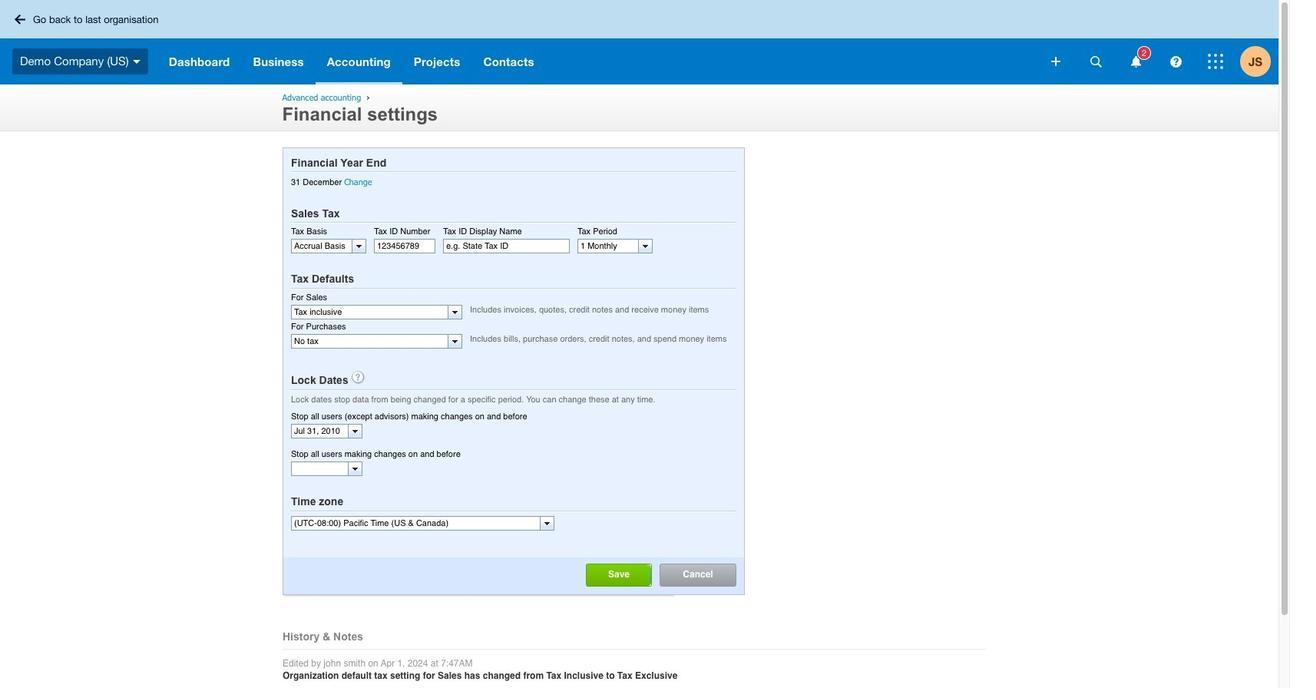 Task type: locate. For each thing, give the bounding box(es) containing it.
banner
[[0, 0, 1279, 84]]

2 horizontal spatial svg image
[[1170, 56, 1182, 67]]

0 horizontal spatial svg image
[[133, 60, 140, 64]]

None text field
[[443, 239, 570, 254], [292, 240, 352, 253], [578, 240, 638, 253], [292, 305, 448, 318], [292, 335, 448, 348], [292, 425, 348, 438], [292, 462, 348, 475], [292, 517, 540, 530], [443, 239, 570, 254], [292, 240, 352, 253], [578, 240, 638, 253], [292, 305, 448, 318], [292, 335, 448, 348], [292, 425, 348, 438], [292, 462, 348, 475], [292, 517, 540, 530]]

None text field
[[374, 239, 435, 254]]

svg image
[[1131, 56, 1141, 67], [1170, 56, 1182, 67], [133, 60, 140, 64]]

what's this? image
[[351, 371, 364, 384]]

svg image
[[15, 14, 25, 24], [1208, 54, 1223, 69], [1090, 56, 1102, 67], [1051, 57, 1061, 66]]

1 horizontal spatial svg image
[[1131, 56, 1141, 67]]



Task type: vqa. For each thing, say whether or not it's contained in the screenshot.
leftmost svg icon
yes



